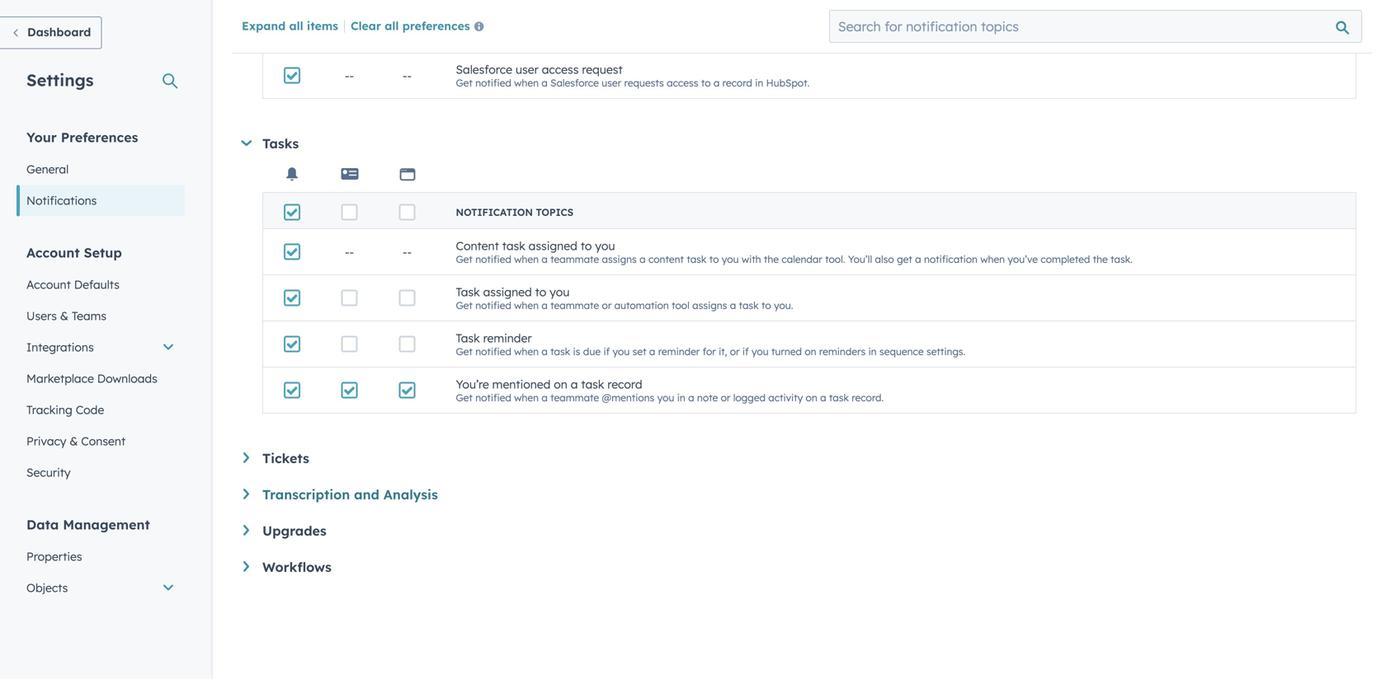 Task type: locate. For each thing, give the bounding box(es) containing it.
get left sync
[[456, 30, 473, 43]]

account defaults
[[26, 278, 120, 292]]

1 vertical spatial caret image
[[243, 453, 249, 464]]

expand all items
[[242, 18, 338, 33]]

assigned inside content task assigned to you get notified when a teammate assigns a content task to you with the calendar tool. you'll also get a notification when you've completed the task.
[[529, 239, 577, 253]]

upgrades button
[[243, 523, 1357, 540]]

1 horizontal spatial &
[[70, 434, 78, 449]]

3 teammate from the top
[[551, 392, 599, 404]]

2 teammate from the top
[[551, 299, 599, 312]]

2 horizontal spatial in
[[869, 346, 877, 358]]

to inside salesforce user access request get notified when a salesforce user requests access to a record in hubspot.
[[701, 77, 711, 89]]

account inside 'link'
[[26, 278, 71, 292]]

all right clear
[[385, 18, 399, 33]]

set
[[633, 346, 647, 358]]

when inside task assigned to you get notified when a teammate or automation tool assigns a task to you.
[[514, 299, 539, 312]]

you up task assigned to you get notified when a teammate or automation tool assigns a task to you.
[[595, 239, 615, 253]]

0 vertical spatial account
[[26, 245, 80, 261]]

sync
[[516, 16, 540, 30]]

1 notified from the top
[[475, 30, 511, 43]]

& right privacy at the left bottom of page
[[70, 434, 78, 449]]

a
[[542, 77, 548, 89], [714, 77, 720, 89], [542, 253, 548, 265], [640, 253, 646, 265], [915, 253, 921, 265], [542, 299, 548, 312], [730, 299, 736, 312], [542, 346, 548, 358], [649, 346, 655, 358], [571, 377, 578, 392], [542, 392, 548, 404], [688, 392, 694, 404], [820, 392, 826, 404]]

workflows button
[[243, 559, 1357, 576]]

if right it,
[[743, 346, 749, 358]]

in
[[755, 77, 763, 89], [869, 346, 877, 358], [677, 392, 686, 404]]

when inside task reminder get notified when a task is due if you set a reminder for it, or if you turned on reminders in sequence settings.
[[514, 346, 539, 358]]

0 vertical spatial teammate
[[551, 253, 599, 265]]

1 get from the top
[[456, 30, 473, 43]]

security
[[26, 466, 71, 480]]

expand all items button
[[242, 18, 338, 33]]

0 horizontal spatial access
[[542, 62, 579, 77]]

1 account from the top
[[26, 245, 80, 261]]

3 notified from the top
[[475, 253, 511, 265]]

1 vertical spatial caret image
[[243, 526, 249, 536]]

0 vertical spatial or
[[602, 299, 612, 312]]

if right due
[[604, 346, 610, 358]]

when inside salesforce user access request get notified when a salesforce user requests access to a record in hubspot.
[[514, 77, 539, 89]]

1 vertical spatial task
[[456, 331, 480, 346]]

2 get from the top
[[456, 77, 473, 89]]

get
[[456, 30, 473, 43], [456, 77, 473, 89], [456, 253, 473, 265], [456, 299, 473, 312], [456, 346, 473, 358], [456, 392, 473, 404]]

preferences
[[61, 129, 138, 146]]

to
[[701, 77, 711, 89], [581, 239, 592, 253], [709, 253, 719, 265], [535, 285, 546, 299], [762, 299, 771, 312]]

2 notified from the top
[[475, 77, 511, 89]]

access down 'an'
[[542, 62, 579, 77]]

5 notified from the top
[[475, 346, 511, 358]]

caret image inside tickets dropdown button
[[243, 453, 249, 464]]

caret image left upgrades
[[243, 526, 249, 536]]

you left turned
[[752, 346, 769, 358]]

task left "you."
[[739, 299, 759, 312]]

caret image inside the tasks dropdown button
[[241, 140, 252, 146]]

0 horizontal spatial user
[[516, 62, 539, 77]]

1 horizontal spatial record
[[723, 77, 752, 89]]

general link
[[17, 154, 185, 185]]

2 all from the left
[[385, 18, 399, 33]]

assigns up task assigned to you get notified when a teammate or automation tool assigns a task to you.
[[602, 253, 637, 265]]

tool.
[[825, 253, 845, 265]]

teammate
[[551, 253, 599, 265], [551, 299, 599, 312], [551, 392, 599, 404]]

caret image left "tasks"
[[241, 140, 252, 146]]

account for account defaults
[[26, 278, 71, 292]]

0 horizontal spatial assigns
[[602, 253, 637, 265]]

caret image for transcription and analysis
[[243, 489, 249, 500]]

get down preferences
[[456, 77, 473, 89]]

6 notified from the top
[[475, 392, 511, 404]]

caret image inside transcription and analysis dropdown button
[[243, 489, 249, 500]]

a right the get
[[915, 253, 921, 265]]

teammate inside you're mentioned on a task record get notified when a teammate @mentions you in a note or logged activity on a task record.
[[551, 392, 599, 404]]

0 vertical spatial task
[[456, 285, 480, 299]]

account setup
[[26, 245, 122, 261]]

in inside task reminder get notified when a task is due if you set a reminder for it, or if you turned on reminders in sequence settings.
[[869, 346, 877, 358]]

task up you're
[[456, 331, 480, 346]]

--
[[345, 22, 354, 37], [403, 22, 412, 37], [345, 68, 354, 83], [403, 68, 412, 83], [345, 245, 354, 259], [403, 245, 412, 259]]

3 get from the top
[[456, 253, 473, 265]]

get left mentioned
[[456, 392, 473, 404]]

an
[[542, 30, 553, 43]]

with
[[742, 253, 761, 265]]

0 horizontal spatial all
[[289, 18, 303, 33]]

teammate down 'is'
[[551, 392, 599, 404]]

automation
[[614, 299, 669, 312]]

or right note
[[721, 392, 731, 404]]

you left with
[[722, 253, 739, 265]]

or left automation at the top of page
[[602, 299, 612, 312]]

& right users
[[60, 309, 68, 323]]

task
[[502, 239, 525, 253], [687, 253, 707, 265], [739, 299, 759, 312], [551, 346, 570, 358], [581, 377, 604, 392], [829, 392, 849, 404]]

salesforce left sync
[[456, 16, 512, 30]]

caret image inside 'workflows' dropdown button
[[243, 562, 249, 573]]

salesforce for salesforce user access request
[[456, 62, 512, 77]]

your preferences element
[[17, 128, 185, 217]]

or for record
[[721, 392, 731, 404]]

clear all preferences button
[[351, 17, 491, 37]]

Search for notification topics search field
[[829, 10, 1362, 43]]

request
[[582, 62, 623, 77]]

reminder left for
[[658, 346, 700, 358]]

calendar
[[782, 253, 822, 265]]

assigned down content
[[483, 285, 532, 299]]

get inside the salesforce sync error get notified when an error prevents records from syncing.
[[456, 30, 473, 43]]

task right content on the top left of the page
[[687, 253, 707, 265]]

caret image
[[241, 140, 252, 146], [243, 453, 249, 464], [243, 562, 249, 573]]

all
[[289, 18, 303, 33], [385, 18, 399, 33]]

all inside button
[[385, 18, 399, 33]]

record left hubspot. in the top right of the page
[[723, 77, 752, 89]]

you left set
[[613, 346, 630, 358]]

1 vertical spatial or
[[730, 346, 740, 358]]

or inside task reminder get notified when a task is due if you set a reminder for it, or if you turned on reminders in sequence settings.
[[730, 346, 740, 358]]

task left 'is'
[[551, 346, 570, 358]]

to up task assigned to you get notified when a teammate or automation tool assigns a task to you.
[[581, 239, 592, 253]]

a left note
[[688, 392, 694, 404]]

due
[[583, 346, 601, 358]]

security link
[[17, 458, 185, 489]]

the left task.
[[1093, 253, 1108, 265]]

1 vertical spatial in
[[869, 346, 877, 358]]

5 get from the top
[[456, 346, 473, 358]]

1 caret image from the top
[[243, 489, 249, 500]]

setup
[[84, 245, 122, 261]]

2 task from the top
[[456, 331, 480, 346]]

assigns inside content task assigned to you get notified when a teammate assigns a content task to you with the calendar tool. you'll also get a notification when you've completed the task.
[[602, 253, 637, 265]]

record
[[723, 77, 752, 89], [608, 377, 642, 392]]

objects
[[26, 581, 68, 596]]

in left hubspot. in the top right of the page
[[755, 77, 763, 89]]

1 teammate from the top
[[551, 253, 599, 265]]

0 vertical spatial assigned
[[529, 239, 577, 253]]

4 notified from the top
[[475, 299, 511, 312]]

syncing.
[[687, 30, 725, 43]]

to down syncing.
[[701, 77, 711, 89]]

0 horizontal spatial if
[[604, 346, 610, 358]]

record down set
[[608, 377, 642, 392]]

1 vertical spatial record
[[608, 377, 642, 392]]

salesforce
[[456, 16, 512, 30], [456, 62, 512, 77], [551, 77, 599, 89]]

caret image inside upgrades dropdown button
[[243, 526, 249, 536]]

0 horizontal spatial in
[[677, 392, 686, 404]]

1 vertical spatial assigns
[[692, 299, 727, 312]]

task inside task reminder get notified when a task is due if you set a reminder for it, or if you turned on reminders in sequence settings.
[[456, 331, 480, 346]]

access right requests
[[667, 77, 698, 89]]

a left 'is'
[[542, 346, 548, 358]]

task inside task assigned to you get notified when a teammate or automation tool assigns a task to you.
[[456, 285, 480, 299]]

topics
[[536, 206, 574, 219]]

salesforce down preferences
[[456, 62, 512, 77]]

users & teams link
[[17, 301, 185, 332]]

task down content
[[456, 285, 480, 299]]

and
[[354, 487, 379, 503]]

1 horizontal spatial in
[[755, 77, 763, 89]]

salesforce for salesforce sync error
[[456, 16, 512, 30]]

is
[[573, 346, 580, 358]]

notifications
[[26, 194, 97, 208]]

2 account from the top
[[26, 278, 71, 292]]

2 vertical spatial caret image
[[243, 562, 249, 573]]

get inside you're mentioned on a task record get notified when a teammate @mentions you in a note or logged activity on a task record.
[[456, 392, 473, 404]]

also
[[875, 253, 894, 265]]

1 all from the left
[[289, 18, 303, 33]]

all left items
[[289, 18, 303, 33]]

2 vertical spatial or
[[721, 392, 731, 404]]

users
[[26, 309, 57, 323]]

& for privacy
[[70, 434, 78, 449]]

get down content
[[456, 299, 473, 312]]

1 vertical spatial assigned
[[483, 285, 532, 299]]

task inside task assigned to you get notified when a teammate or automation tool assigns a task to you.
[[739, 299, 759, 312]]

2 vertical spatial in
[[677, 392, 686, 404]]

assigned down topics
[[529, 239, 577, 253]]

1 vertical spatial account
[[26, 278, 71, 292]]

records
[[624, 30, 659, 43]]

assigned
[[529, 239, 577, 253], [483, 285, 532, 299]]

or inside you're mentioned on a task record get notified when a teammate @mentions you in a note or logged activity on a task record.
[[721, 392, 731, 404]]

1 horizontal spatial if
[[743, 346, 749, 358]]

content
[[649, 253, 684, 265]]

caret image left transcription
[[243, 489, 249, 500]]

error right 'an'
[[556, 30, 579, 43]]

1 task from the top
[[456, 285, 480, 299]]

a right you're
[[542, 392, 548, 404]]

you down topics
[[550, 285, 570, 299]]

salesforce inside the salesforce sync error get notified when an error prevents records from syncing.
[[456, 16, 512, 30]]

the right with
[[764, 253, 779, 265]]

1 if from the left
[[604, 346, 610, 358]]

assigns right tool
[[692, 299, 727, 312]]

1 horizontal spatial access
[[667, 77, 698, 89]]

assigns
[[602, 253, 637, 265], [692, 299, 727, 312]]

error
[[543, 16, 570, 30], [556, 30, 579, 43]]

1 horizontal spatial reminder
[[658, 346, 700, 358]]

1 horizontal spatial all
[[385, 18, 399, 33]]

sequence
[[880, 346, 924, 358]]

notified
[[475, 30, 511, 43], [475, 77, 511, 89], [475, 253, 511, 265], [475, 299, 511, 312], [475, 346, 511, 358], [475, 392, 511, 404]]

clear
[[351, 18, 381, 33]]

2 caret image from the top
[[243, 526, 249, 536]]

activity
[[768, 392, 803, 404]]

6 get from the top
[[456, 392, 473, 404]]

a right activity
[[820, 392, 826, 404]]

get inside salesforce user access request get notified when a salesforce user requests access to a record in hubspot.
[[456, 77, 473, 89]]

caret image left tickets
[[243, 453, 249, 464]]

code
[[76, 403, 104, 418]]

user down sync
[[516, 62, 539, 77]]

user left requests
[[602, 77, 621, 89]]

teammate down topics
[[551, 253, 599, 265]]

teams
[[72, 309, 107, 323]]

caret image left workflows
[[243, 562, 249, 573]]

0 horizontal spatial the
[[764, 253, 779, 265]]

consent
[[81, 434, 126, 449]]

1 vertical spatial &
[[70, 434, 78, 449]]

task left record.
[[829, 392, 849, 404]]

0 vertical spatial assigns
[[602, 253, 637, 265]]

transcription and analysis button
[[243, 487, 1357, 503]]

1 horizontal spatial the
[[1093, 253, 1108, 265]]

get down notification
[[456, 253, 473, 265]]

get up you're
[[456, 346, 473, 358]]

a down syncing.
[[714, 77, 720, 89]]

account up users
[[26, 278, 71, 292]]

account up account defaults
[[26, 245, 80, 261]]

error right sync
[[543, 16, 570, 30]]

tasks button
[[241, 135, 1357, 152]]

0 vertical spatial &
[[60, 309, 68, 323]]

or right it,
[[730, 346, 740, 358]]

on
[[805, 346, 817, 358], [554, 377, 568, 392], [806, 392, 818, 404]]

0 vertical spatial record
[[723, 77, 752, 89]]

in left sequence
[[869, 346, 877, 358]]

you right @mentions
[[657, 392, 674, 404]]

when
[[514, 30, 539, 43], [514, 77, 539, 89], [514, 253, 539, 265], [980, 253, 1005, 265], [514, 299, 539, 312], [514, 346, 539, 358], [514, 392, 539, 404]]

task inside task reminder get notified when a task is due if you set a reminder for it, or if you turned on reminders in sequence settings.
[[551, 346, 570, 358]]

all for clear
[[385, 18, 399, 33]]

to left with
[[709, 253, 719, 265]]

notified inside task assigned to you get notified when a teammate or automation tool assigns a task to you.
[[475, 299, 511, 312]]

task.
[[1111, 253, 1133, 265]]

0 vertical spatial in
[[755, 77, 763, 89]]

data management element
[[17, 516, 185, 667]]

account
[[26, 245, 80, 261], [26, 278, 71, 292]]

note
[[697, 392, 718, 404]]

teammate up 'is'
[[551, 299, 599, 312]]

1 horizontal spatial assigns
[[692, 299, 727, 312]]

0 horizontal spatial &
[[60, 309, 68, 323]]

2 vertical spatial teammate
[[551, 392, 599, 404]]

reminder up mentioned
[[483, 331, 532, 346]]

get inside task assigned to you get notified when a teammate or automation tool assigns a task to you.
[[456, 299, 473, 312]]

account for account setup
[[26, 245, 80, 261]]

4 get from the top
[[456, 299, 473, 312]]

caret image
[[243, 489, 249, 500], [243, 526, 249, 536]]

the
[[764, 253, 779, 265], [1093, 253, 1108, 265]]

record inside salesforce user access request get notified when a salesforce user requests access to a record in hubspot.
[[723, 77, 752, 89]]

marketplace downloads link
[[17, 363, 185, 395]]

1 vertical spatial teammate
[[551, 299, 599, 312]]

0 vertical spatial caret image
[[243, 489, 249, 500]]

in inside salesforce user access request get notified when a salesforce user requests access to a record in hubspot.
[[755, 77, 763, 89]]

in left note
[[677, 392, 686, 404]]

0 vertical spatial caret image
[[241, 140, 252, 146]]

on right turned
[[805, 346, 817, 358]]

0 horizontal spatial record
[[608, 377, 642, 392]]

from
[[662, 30, 684, 43]]



Task type: vqa. For each thing, say whether or not it's contained in the screenshot.
John Smith image
no



Task type: describe. For each thing, give the bounding box(es) containing it.
to down topics
[[535, 285, 546, 299]]

content task assigned to you get notified when a teammate assigns a content task to you with the calendar tool. you'll also get a notification when you've completed the task.
[[456, 239, 1133, 265]]

you inside task assigned to you get notified when a teammate or automation tool assigns a task to you.
[[550, 285, 570, 299]]

settings
[[26, 70, 94, 90]]

notification
[[924, 253, 978, 265]]

notification topics
[[456, 206, 574, 219]]

expand
[[242, 18, 286, 33]]

a left content on the top left of the page
[[640, 253, 646, 265]]

defaults
[[74, 278, 120, 292]]

task down notification topics
[[502, 239, 525, 253]]

to left "you."
[[762, 299, 771, 312]]

notified inside you're mentioned on a task record get notified when a teammate @mentions you in a note or logged activity on a task record.
[[475, 392, 511, 404]]

requests
[[624, 77, 664, 89]]

on right activity
[[806, 392, 818, 404]]

downloads
[[97, 372, 157, 386]]

data management
[[26, 517, 150, 533]]

@mentions
[[602, 392, 655, 404]]

reminders
[[819, 346, 866, 358]]

salesforce user access request get notified when a salesforce user requests access to a record in hubspot.
[[456, 62, 810, 89]]

assigns inside task assigned to you get notified when a teammate or automation tool assigns a task to you.
[[692, 299, 727, 312]]

objects button
[[17, 573, 185, 604]]

get inside content task assigned to you get notified when a teammate assigns a content task to you with the calendar tool. you'll also get a notification when you've completed the task.
[[456, 253, 473, 265]]

salesforce down prevents
[[551, 77, 599, 89]]

you inside you're mentioned on a task record get notified when a teammate @mentions you in a note or logged activity on a task record.
[[657, 392, 674, 404]]

items
[[307, 18, 338, 33]]

or inside task assigned to you get notified when a teammate or automation tool assigns a task to you.
[[602, 299, 612, 312]]

management
[[63, 517, 150, 533]]

record inside you're mentioned on a task record get notified when a teammate @mentions you in a note or logged activity on a task record.
[[608, 377, 642, 392]]

a down 'is'
[[571, 377, 578, 392]]

clear all preferences
[[351, 18, 470, 33]]

logged
[[733, 392, 766, 404]]

notification
[[456, 206, 533, 219]]

mentioned
[[492, 377, 551, 392]]

a right set
[[649, 346, 655, 358]]

assigned inside task assigned to you get notified when a teammate or automation tool assigns a task to you.
[[483, 285, 532, 299]]

for
[[703, 346, 716, 358]]

turned
[[771, 346, 802, 358]]

notified inside content task assigned to you get notified when a teammate assigns a content task to you with the calendar tool. you'll also get a notification when you've completed the task.
[[475, 253, 511, 265]]

teammate inside task assigned to you get notified when a teammate or automation tool assigns a task to you.
[[551, 299, 599, 312]]

caret image for tickets
[[243, 453, 249, 464]]

you.
[[774, 299, 793, 312]]

or for a
[[730, 346, 740, 358]]

caret image for tasks
[[241, 140, 252, 146]]

task for task assigned to you
[[456, 285, 480, 299]]

on inside task reminder get notified when a task is due if you set a reminder for it, or if you turned on reminders in sequence settings.
[[805, 346, 817, 358]]

properties link
[[17, 542, 185, 573]]

users & teams
[[26, 309, 107, 323]]

task for task reminder
[[456, 331, 480, 346]]

notified inside salesforce user access request get notified when a salesforce user requests access to a record in hubspot.
[[475, 77, 511, 89]]

tickets
[[262, 451, 309, 467]]

account defaults link
[[17, 269, 185, 301]]

privacy & consent link
[[17, 426, 185, 458]]

notified inside the salesforce sync error get notified when an error prevents records from syncing.
[[475, 30, 511, 43]]

tracking code
[[26, 403, 104, 418]]

all for expand
[[289, 18, 303, 33]]

1 the from the left
[[764, 253, 779, 265]]

your preferences
[[26, 129, 138, 146]]

transcription
[[262, 487, 350, 503]]

when inside you're mentioned on a task record get notified when a teammate @mentions you in a note or logged activity on a task record.
[[514, 392, 539, 404]]

tickets button
[[243, 451, 1357, 467]]

tracking code link
[[17, 395, 185, 426]]

integrations
[[26, 340, 94, 355]]

privacy
[[26, 434, 66, 449]]

in inside you're mentioned on a task record get notified when a teammate @mentions you in a note or logged activity on a task record.
[[677, 392, 686, 404]]

you'll
[[848, 253, 872, 265]]

a down 'an'
[[542, 77, 548, 89]]

tasks
[[262, 135, 299, 152]]

privacy & consent
[[26, 434, 126, 449]]

marketplace
[[26, 372, 94, 386]]

1 horizontal spatial user
[[602, 77, 621, 89]]

hubspot.
[[766, 77, 810, 89]]

dashboard
[[27, 25, 91, 39]]

0 horizontal spatial reminder
[[483, 331, 532, 346]]

upgrades
[[262, 523, 327, 540]]

record.
[[852, 392, 884, 404]]

general
[[26, 162, 69, 177]]

a down topics
[[542, 253, 548, 265]]

account setup element
[[17, 244, 185, 489]]

transcription and analysis
[[262, 487, 438, 503]]

data
[[26, 517, 59, 533]]

salesforce sync error get notified when an error prevents records from syncing.
[[456, 16, 725, 43]]

2 if from the left
[[743, 346, 749, 358]]

notifications link
[[17, 185, 185, 217]]

marketplace downloads
[[26, 372, 157, 386]]

caret image for workflows
[[243, 562, 249, 573]]

completed
[[1041, 253, 1090, 265]]

properties
[[26, 550, 82, 564]]

on right mentioned
[[554, 377, 568, 392]]

get inside task reminder get notified when a task is due if you set a reminder for it, or if you turned on reminders in sequence settings.
[[456, 346, 473, 358]]

task down due
[[581, 377, 604, 392]]

you're
[[456, 377, 489, 392]]

dashboard link
[[0, 17, 102, 49]]

2 the from the left
[[1093, 253, 1108, 265]]

integrations button
[[17, 332, 185, 363]]

it,
[[719, 346, 727, 358]]

workflows
[[262, 559, 332, 576]]

prevents
[[581, 30, 622, 43]]

notified inside task reminder get notified when a task is due if you set a reminder for it, or if you turned on reminders in sequence settings.
[[475, 346, 511, 358]]

you've
[[1008, 253, 1038, 265]]

tracking
[[26, 403, 72, 418]]

analysis
[[384, 487, 438, 503]]

you're mentioned on a task record get notified when a teammate @mentions you in a note or logged activity on a task record.
[[456, 377, 884, 404]]

a up task reminder get notified when a task is due if you set a reminder for it, or if you turned on reminders in sequence settings.
[[730, 299, 736, 312]]

your
[[26, 129, 57, 146]]

a up mentioned
[[542, 299, 548, 312]]

caret image for upgrades
[[243, 526, 249, 536]]

when inside the salesforce sync error get notified when an error prevents records from syncing.
[[514, 30, 539, 43]]

teammate inside content task assigned to you get notified when a teammate assigns a content task to you with the calendar tool. you'll also get a notification when you've completed the task.
[[551, 253, 599, 265]]

& for users
[[60, 309, 68, 323]]

tool
[[672, 299, 690, 312]]



